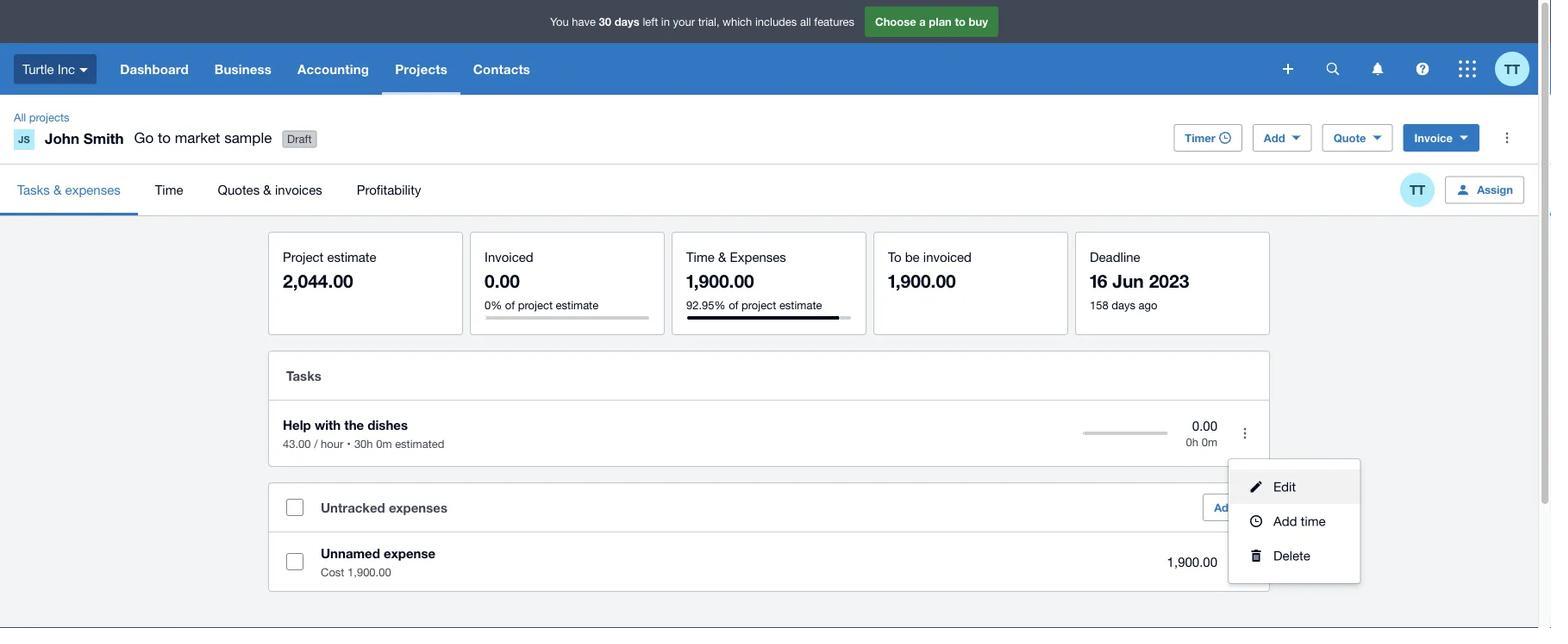 Task type: vqa. For each thing, say whether or not it's contained in the screenshot.
"Panel body" document
no



Task type: describe. For each thing, give the bounding box(es) containing it.
1 horizontal spatial to
[[955, 15, 966, 28]]

project
[[283, 249, 324, 264]]

of inside invoiced 0.00 0% of project estimate
[[505, 298, 515, 312]]

help
[[283, 417, 311, 433]]

business button
[[202, 43, 285, 95]]

92.95%
[[686, 298, 726, 312]]

choose
[[875, 15, 916, 28]]

0 vertical spatial more options image
[[1490, 121, 1524, 155]]

time & expenses 1,900.00 92.95% of project estimate
[[686, 249, 822, 312]]

sample
[[224, 129, 272, 146]]

quotes & invoices
[[218, 182, 322, 197]]

inc
[[58, 61, 75, 77]]

tasks for tasks & expenses
[[17, 182, 50, 197]]

you
[[550, 15, 569, 28]]

0 horizontal spatial expenses
[[65, 182, 120, 197]]

be
[[905, 249, 920, 264]]

expenses
[[730, 249, 786, 264]]

edit
[[1273, 479, 1296, 494]]

expense
[[384, 546, 435, 561]]

unnamed expense cost 1,900.00
[[321, 546, 435, 579]]

choose a plan to buy
[[875, 15, 988, 28]]

cost
[[321, 566, 344, 579]]

estimated
[[395, 437, 444, 451]]

wrapper image for edit
[[1246, 482, 1267, 493]]

0.00 inside 0.00 0h 0m
[[1192, 419, 1217, 434]]

all projects link
[[7, 109, 76, 126]]

projects
[[395, 61, 447, 77]]

all projects
[[14, 110, 69, 124]]

svg image up invoice
[[1416, 63, 1429, 75]]

2,044.00
[[283, 270, 353, 292]]

list box containing edit
[[1229, 460, 1360, 584]]

accounting
[[297, 61, 369, 77]]

plan
[[929, 15, 952, 28]]

turtle inc
[[22, 61, 75, 77]]

0m inside help with the dishes 43.00 / hour • 30h 0m estimated
[[376, 437, 392, 451]]

/
[[314, 437, 318, 451]]

includes
[[755, 15, 797, 28]]

project inside time & expenses 1,900.00 92.95% of project estimate
[[742, 298, 776, 312]]

to be invoiced 1,900.00
[[888, 249, 972, 292]]

add right timer button
[[1264, 131, 1285, 144]]

in
[[661, 15, 670, 28]]

quote
[[1334, 131, 1366, 144]]

16
[[1090, 270, 1107, 292]]

untracked
[[321, 500, 385, 516]]

158
[[1090, 298, 1109, 312]]

have
[[572, 15, 596, 28]]

buy
[[969, 15, 988, 28]]

dishes
[[368, 417, 408, 433]]

svg image
[[1326, 63, 1339, 75]]

quotes & invoices link
[[201, 165, 339, 216]]

profitability
[[357, 182, 421, 197]]

dashboard link
[[107, 43, 202, 95]]

go to market sample
[[134, 129, 272, 146]]

dashboard
[[120, 61, 189, 77]]

john
[[45, 129, 79, 147]]

invoice button
[[1403, 124, 1480, 152]]

0 vertical spatial add button
[[1253, 124, 1312, 152]]

0 horizontal spatial tt
[[1410, 182, 1425, 198]]

tt button
[[1495, 43, 1538, 95]]

add time
[[1273, 514, 1326, 529]]

projects button
[[382, 43, 460, 95]]

days inside banner
[[614, 15, 640, 28]]

30
[[599, 15, 611, 28]]

assign
[[1477, 183, 1513, 197]]

quote button
[[1322, 124, 1393, 152]]

43.00
[[283, 437, 311, 451]]

untracked expenses
[[321, 500, 447, 516]]

0h
[[1186, 435, 1199, 449]]

1,900.00 for unnamed expense cost 1,900.00
[[348, 566, 391, 579]]

30h
[[354, 437, 373, 451]]

0m inside 0.00 0h 0m
[[1202, 435, 1217, 449]]

& for tasks & expenses
[[53, 182, 62, 197]]

left
[[643, 15, 658, 28]]

trial,
[[698, 15, 720, 28]]

timer
[[1185, 131, 1216, 144]]

the
[[344, 417, 364, 433]]

invoiced
[[485, 249, 533, 264]]



Task type: locate. For each thing, give the bounding box(es) containing it.
tasks down js
[[17, 182, 50, 197]]

navigation containing dashboard
[[107, 43, 1271, 95]]

delete button
[[1229, 539, 1360, 573]]

0 horizontal spatial &
[[53, 182, 62, 197]]

tt inside popup button
[[1504, 61, 1520, 77]]

0 horizontal spatial estimate
[[327, 249, 376, 264]]

& for quotes & invoices
[[263, 182, 271, 197]]

0 horizontal spatial tasks
[[17, 182, 50, 197]]

1 horizontal spatial expenses
[[389, 500, 447, 516]]

0 horizontal spatial time
[[155, 182, 183, 197]]

1,900.00
[[686, 270, 754, 292], [888, 270, 956, 292], [1167, 555, 1217, 570], [348, 566, 391, 579]]

go
[[134, 129, 154, 146]]

tasks up help
[[286, 368, 321, 384]]

js
[[18, 134, 30, 145]]

0.00 inside invoiced 0.00 0% of project estimate
[[485, 270, 520, 292]]

1 project from the left
[[518, 298, 553, 312]]

add left time
[[1273, 514, 1297, 529]]

3 wrapper image from the top
[[1246, 550, 1267, 562]]

0m
[[1202, 435, 1217, 449], [376, 437, 392, 451]]

list box
[[1229, 460, 1360, 584]]

svg image left svg image at the right top of the page
[[1283, 64, 1293, 74]]

your
[[673, 15, 695, 28]]

1 vertical spatial more options image
[[1228, 416, 1262, 451]]

accounting button
[[285, 43, 382, 95]]

days right 30
[[614, 15, 640, 28]]

to right go
[[158, 129, 171, 146]]

1 vertical spatial add button
[[1203, 494, 1262, 522]]

invoice
[[1414, 131, 1453, 144]]

0 vertical spatial tasks
[[17, 182, 50, 197]]

deadline
[[1090, 249, 1140, 264]]

of inside time & expenses 1,900.00 92.95% of project estimate
[[729, 298, 738, 312]]

help with the dishes 43.00 / hour • 30h 0m estimated
[[283, 417, 444, 451]]

add button left the quote
[[1253, 124, 1312, 152]]

2023
[[1149, 270, 1189, 292]]

profitability link
[[339, 165, 438, 216]]

estimate up 2,044.00
[[327, 249, 376, 264]]

market
[[175, 129, 220, 146]]

0m down dishes
[[376, 437, 392, 451]]

1 horizontal spatial 0m
[[1202, 435, 1217, 449]]

0 vertical spatial time
[[155, 182, 183, 197]]

draft
[[287, 132, 312, 146]]

1 horizontal spatial 0.00
[[1192, 419, 1217, 434]]

1 horizontal spatial more options image
[[1490, 121, 1524, 155]]

contacts button
[[460, 43, 543, 95]]

add button left 'edit'
[[1203, 494, 1262, 522]]

svg image right inc
[[79, 68, 88, 72]]

tasks for tasks
[[286, 368, 321, 384]]

1 horizontal spatial of
[[729, 298, 738, 312]]

with
[[315, 417, 341, 433]]

time link
[[138, 165, 201, 216]]

estimate right 0%
[[556, 298, 599, 312]]

1 vertical spatial tasks
[[286, 368, 321, 384]]

of right 92.95%
[[729, 298, 738, 312]]

1 vertical spatial 0.00
[[1192, 419, 1217, 434]]

smith
[[83, 129, 124, 147]]

2 project from the left
[[742, 298, 776, 312]]

wrapper image left delete
[[1246, 550, 1267, 562]]

group
[[1229, 460, 1360, 584]]

quotes
[[218, 182, 260, 197]]

0.00 up the 0h
[[1192, 419, 1217, 434]]

1,900.00 inside unnamed expense cost 1,900.00
[[348, 566, 391, 579]]

timer button
[[1174, 124, 1242, 152]]

tasks & expenses
[[17, 182, 120, 197]]

turtle
[[22, 61, 54, 77]]

invoiced 0.00 0% of project estimate
[[485, 249, 599, 312]]

0 vertical spatial tt
[[1504, 61, 1520, 77]]

navigation
[[107, 43, 1271, 95]]

0 horizontal spatial to
[[158, 129, 171, 146]]

1 horizontal spatial tasks
[[286, 368, 321, 384]]

contacts
[[473, 61, 530, 77]]

estimate inside project estimate 2,044.00
[[327, 249, 376, 264]]

hour
[[321, 437, 343, 451]]

all
[[14, 110, 26, 124]]

1 vertical spatial expenses
[[389, 500, 447, 516]]

1 horizontal spatial project
[[742, 298, 776, 312]]

group containing edit
[[1229, 460, 1360, 584]]

features
[[814, 15, 854, 28]]

& right quotes
[[263, 182, 271, 197]]

0.00 down invoiced
[[485, 270, 520, 292]]

add left add time
[[1214, 501, 1236, 514]]

0 vertical spatial 0.00
[[485, 270, 520, 292]]

project down expenses
[[742, 298, 776, 312]]

svg image inside turtle inc popup button
[[79, 68, 88, 72]]

wrapper image inside edit 'button'
[[1246, 482, 1267, 493]]

time for time & expenses 1,900.00 92.95% of project estimate
[[686, 249, 715, 264]]

& for time & expenses 1,900.00 92.95% of project estimate
[[718, 249, 726, 264]]

&
[[53, 182, 62, 197], [263, 182, 271, 197], [718, 249, 726, 264]]

banner
[[0, 0, 1538, 95]]

•
[[347, 437, 351, 451]]

wrapper image left add time
[[1246, 516, 1267, 528]]

time inside time & expenses 1,900.00 92.95% of project estimate
[[686, 249, 715, 264]]

estimate
[[327, 249, 376, 264], [556, 298, 599, 312], [779, 298, 822, 312]]

2 of from the left
[[729, 298, 738, 312]]

1 horizontal spatial &
[[263, 182, 271, 197]]

0 horizontal spatial project
[[518, 298, 553, 312]]

1,900.00 for time & expenses 1,900.00 92.95% of project estimate
[[686, 270, 754, 292]]

wrapper image inside delete button
[[1246, 550, 1267, 562]]

wrapper image
[[1246, 482, 1267, 493], [1246, 516, 1267, 528], [1246, 550, 1267, 562]]

project
[[518, 298, 553, 312], [742, 298, 776, 312]]

time for time
[[155, 182, 183, 197]]

0 horizontal spatial of
[[505, 298, 515, 312]]

1 vertical spatial to
[[158, 129, 171, 146]]

banner containing dashboard
[[0, 0, 1538, 95]]

1 of from the left
[[505, 298, 515, 312]]

tt
[[1504, 61, 1520, 77], [1410, 182, 1425, 198]]

1 horizontal spatial days
[[1112, 298, 1136, 312]]

0 vertical spatial wrapper image
[[1246, 482, 1267, 493]]

tasks
[[17, 182, 50, 197], [286, 368, 321, 384]]

a
[[919, 15, 926, 28]]

2 wrapper image from the top
[[1246, 516, 1267, 528]]

& inside time & expenses 1,900.00 92.95% of project estimate
[[718, 249, 726, 264]]

unnamed
[[321, 546, 380, 561]]

0%
[[485, 298, 502, 312]]

estimate inside invoiced 0.00 0% of project estimate
[[556, 298, 599, 312]]

1 horizontal spatial estimate
[[556, 298, 599, 312]]

more options image
[[1490, 121, 1524, 155], [1228, 416, 1262, 451]]

0 vertical spatial to
[[955, 15, 966, 28]]

expenses up the expense
[[389, 500, 447, 516]]

2 horizontal spatial &
[[718, 249, 726, 264]]

to left buy
[[955, 15, 966, 28]]

1 wrapper image from the top
[[1246, 482, 1267, 493]]

& left expenses
[[718, 249, 726, 264]]

estimate inside time & expenses 1,900.00 92.95% of project estimate
[[779, 298, 822, 312]]

1 horizontal spatial time
[[686, 249, 715, 264]]

project right 0%
[[518, 298, 553, 312]]

2 horizontal spatial estimate
[[779, 298, 822, 312]]

to
[[888, 249, 901, 264]]

project inside invoiced 0.00 0% of project estimate
[[518, 298, 553, 312]]

0 horizontal spatial 0.00
[[485, 270, 520, 292]]

of
[[505, 298, 515, 312], [729, 298, 738, 312]]

time up 92.95%
[[686, 249, 715, 264]]

more options image right 0.00 0h 0m
[[1228, 416, 1262, 451]]

add
[[1264, 131, 1285, 144], [1214, 501, 1236, 514], [1273, 514, 1297, 529]]

svg image right svg image at the right top of the page
[[1372, 63, 1383, 75]]

expenses
[[65, 182, 120, 197], [389, 500, 447, 516]]

wrapper image left 'edit'
[[1246, 482, 1267, 493]]

of right 0%
[[505, 298, 515, 312]]

1 vertical spatial time
[[686, 249, 715, 264]]

delete
[[1273, 548, 1310, 563]]

wrapper image for add time
[[1246, 516, 1267, 528]]

expenses down john smith
[[65, 182, 120, 197]]

svg image left tt popup button
[[1459, 60, 1476, 78]]

ago
[[1139, 298, 1158, 312]]

you have 30 days left in your trial, which includes all features
[[550, 15, 854, 28]]

wrapper image for delete
[[1246, 550, 1267, 562]]

wrapper image inside add time button
[[1246, 516, 1267, 528]]

0m right the 0h
[[1202, 435, 1217, 449]]

which
[[723, 15, 752, 28]]

0 vertical spatial expenses
[[65, 182, 120, 197]]

to
[[955, 15, 966, 28], [158, 129, 171, 146]]

days down jun
[[1112, 298, 1136, 312]]

estimate down expenses
[[779, 298, 822, 312]]

1 vertical spatial wrapper image
[[1246, 516, 1267, 528]]

projects
[[29, 110, 69, 124]]

more options image up the assign
[[1490, 121, 1524, 155]]

deadline 16 jun 2023 158 days ago
[[1090, 249, 1189, 312]]

add inside add time button
[[1273, 514, 1297, 529]]

tasks & expenses link
[[0, 165, 138, 216]]

1,900.00 for to be invoiced 1,900.00
[[888, 270, 956, 292]]

project estimate 2,044.00
[[283, 249, 376, 292]]

2 vertical spatial wrapper image
[[1246, 550, 1267, 562]]

edit button
[[1229, 470, 1360, 504]]

0.00 0h 0m
[[1186, 419, 1217, 449]]

1 vertical spatial tt
[[1410, 182, 1425, 198]]

jun
[[1112, 270, 1144, 292]]

invoiced
[[923, 249, 972, 264]]

john smith
[[45, 129, 124, 147]]

1,900.00 inside time & expenses 1,900.00 92.95% of project estimate
[[686, 270, 754, 292]]

0 horizontal spatial days
[[614, 15, 640, 28]]

0 vertical spatial days
[[614, 15, 640, 28]]

time down market
[[155, 182, 183, 197]]

assign button
[[1445, 176, 1524, 204]]

days inside deadline 16 jun 2023 158 days ago
[[1112, 298, 1136, 312]]

0 horizontal spatial 0m
[[376, 437, 392, 451]]

1,900.00 inside to be invoiced 1,900.00
[[888, 270, 956, 292]]

svg image
[[1459, 60, 1476, 78], [1372, 63, 1383, 75], [1416, 63, 1429, 75], [1283, 64, 1293, 74], [79, 68, 88, 72]]

time
[[1301, 514, 1326, 529]]

business
[[215, 61, 272, 77]]

1 horizontal spatial tt
[[1504, 61, 1520, 77]]

0 horizontal spatial more options image
[[1228, 416, 1262, 451]]

1 vertical spatial days
[[1112, 298, 1136, 312]]

& down john
[[53, 182, 62, 197]]



